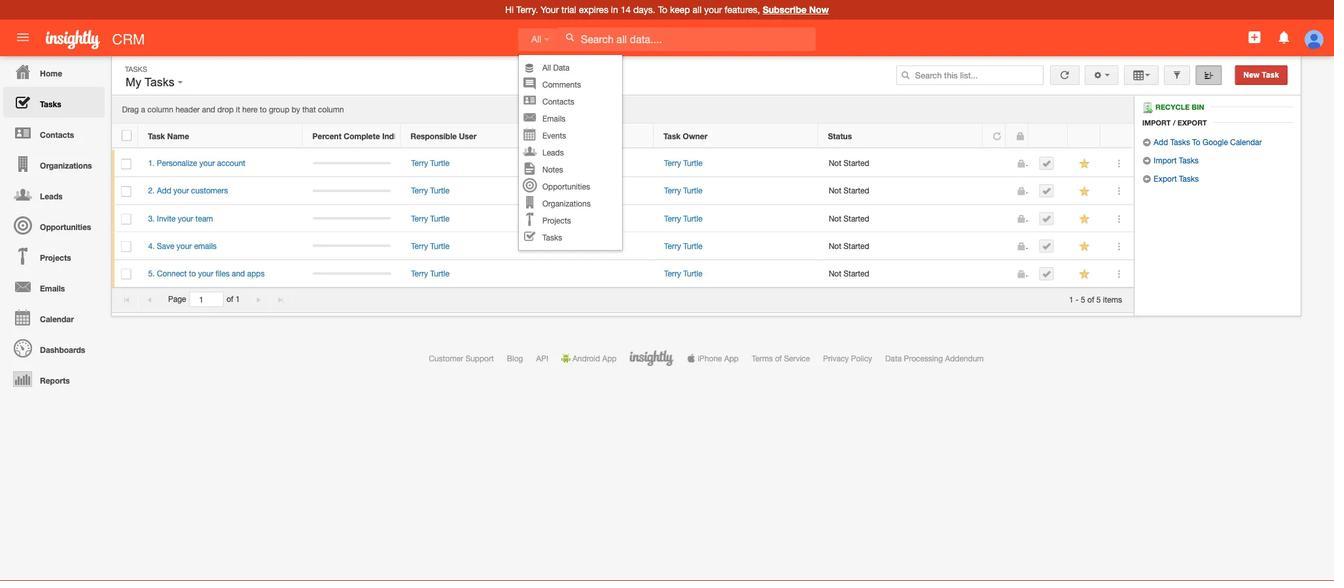 Task type: vqa. For each thing, say whether or not it's contained in the screenshot.
pm corresponding to us.
no



Task type: locate. For each thing, give the bounding box(es) containing it.
0 horizontal spatial leads
[[40, 192, 63, 201]]

1 not started cell from the top
[[819, 150, 984, 178]]

1 vertical spatial emails link
[[3, 272, 105, 302]]

0 vertical spatial contacts link
[[519, 93, 623, 110]]

2 following image from the top
[[1079, 185, 1092, 198]]

following image for 1. personalize your account
[[1079, 158, 1092, 170]]

1 left -
[[1070, 295, 1074, 304]]

0 horizontal spatial all
[[532, 34, 542, 44]]

terry.
[[517, 4, 538, 15]]

0 vertical spatial private task image
[[1017, 159, 1026, 169]]

files
[[216, 269, 230, 278]]

contacts down comments
[[543, 97, 575, 106]]

1 vertical spatial import
[[1154, 156, 1177, 165]]

terry turtle link
[[411, 159, 450, 168], [664, 159, 703, 168], [411, 186, 450, 196], [664, 186, 703, 196], [411, 214, 450, 223], [664, 214, 703, 223], [411, 242, 450, 251], [664, 242, 703, 251], [411, 269, 450, 278], [664, 269, 703, 278]]

1 5 from the left
[[1082, 295, 1086, 304]]

calendar up dashboards link
[[40, 315, 74, 324]]

mark this task complete image for 1. personalize your account
[[1043, 159, 1052, 168]]

export down bin at the right of the page
[[1178, 118, 1208, 127]]

projects down notes
[[543, 216, 571, 225]]

3 started from the top
[[844, 214, 870, 223]]

following image for 3. invite your team
[[1079, 213, 1092, 226]]

to inside row
[[189, 269, 196, 278]]

emails link up events
[[519, 110, 623, 127]]

data processing addendum link
[[886, 354, 984, 363]]

1 horizontal spatial leads
[[543, 148, 564, 157]]

0 vertical spatial organizations link
[[3, 149, 105, 179]]

1 vertical spatial opportunities
[[40, 223, 91, 232]]

expires
[[579, 4, 609, 15]]

projects up calendar link
[[40, 253, 71, 263]]

0 horizontal spatial emails link
[[3, 272, 105, 302]]

1 not from the top
[[829, 159, 842, 168]]

4 not started from the top
[[829, 242, 870, 251]]

app
[[603, 354, 617, 363], [725, 354, 739, 363]]

add tasks to google calendar link
[[1143, 137, 1263, 147]]

5 left items
[[1097, 295, 1101, 304]]

all up comments
[[543, 63, 551, 72]]

import left '/'
[[1143, 118, 1172, 127]]

1 horizontal spatial organizations
[[543, 199, 591, 208]]

0 horizontal spatial organizations link
[[3, 149, 105, 179]]

data up comments
[[553, 63, 570, 72]]

contacts link for the leftmost organizations link
[[3, 118, 105, 149]]

2 horizontal spatial of
[[1088, 295, 1095, 304]]

dashboards
[[40, 346, 85, 355]]

your
[[705, 4, 723, 15], [200, 159, 215, 168], [174, 186, 189, 196], [178, 214, 193, 223], [177, 242, 192, 251], [198, 269, 214, 278]]

started for 4. save your emails
[[844, 242, 870, 251]]

1 horizontal spatial organizations link
[[519, 195, 623, 212]]

1 vertical spatial calendar
[[40, 315, 74, 324]]

press ctrl + space to group column header right "repeating task" icon
[[1029, 124, 1068, 148]]

5
[[1082, 295, 1086, 304], [1097, 295, 1101, 304]]

add right 2.
[[157, 186, 171, 196]]

task left owner
[[664, 132, 681, 141]]

events link
[[519, 127, 623, 144]]

all data
[[543, 63, 570, 72]]

0 horizontal spatial 5
[[1082, 295, 1086, 304]]

0 vertical spatial projects
[[543, 216, 571, 225]]

to
[[658, 4, 668, 15], [1193, 137, 1201, 147]]

5 not started cell from the top
[[819, 260, 984, 288]]

5 row from the top
[[112, 233, 1135, 260]]

row
[[112, 124, 1134, 148], [112, 150, 1135, 178], [112, 178, 1135, 205], [112, 205, 1135, 233], [112, 233, 1135, 260], [112, 260, 1135, 288]]

1 horizontal spatial leads link
[[519, 144, 623, 161]]

blog link
[[507, 354, 523, 363]]

2 not started cell from the top
[[819, 178, 984, 205]]

iphone app link
[[687, 354, 739, 363]]

row containing 3. invite your team
[[112, 205, 1135, 233]]

2 private task image from the top
[[1017, 242, 1026, 251]]

0 vertical spatial data
[[553, 63, 570, 72]]

1 vertical spatial private task image
[[1017, 242, 1026, 251]]

percent complete indicator responsible user
[[313, 132, 477, 141]]

all
[[693, 4, 702, 15]]

export
[[1178, 118, 1208, 127], [1154, 174, 1178, 183]]

private task image
[[1016, 132, 1025, 141], [1017, 187, 1026, 196], [1017, 215, 1026, 224], [1017, 270, 1026, 279]]

page
[[168, 295, 186, 304]]

emails link
[[519, 110, 623, 127], [3, 272, 105, 302]]

3 row from the top
[[112, 178, 1135, 205]]

following image for 4. save your emails
[[1079, 241, 1092, 253]]

add
[[1154, 137, 1169, 147], [157, 186, 171, 196]]

1 vertical spatial data
[[886, 354, 902, 363]]

and
[[202, 105, 215, 114], [232, 269, 245, 278]]

of right terms
[[775, 354, 782, 363]]

1 horizontal spatial emails link
[[519, 110, 623, 127]]

mark this task complete image
[[1043, 159, 1052, 168], [1043, 187, 1052, 196], [1043, 214, 1052, 224], [1043, 270, 1052, 279]]

0 vertical spatial opportunities link
[[519, 178, 623, 195]]

1 app from the left
[[603, 354, 617, 363]]

2. add your customers
[[148, 186, 228, 196]]

3 mark this task complete image from the top
[[1043, 214, 1052, 224]]

1 mark this task complete image from the top
[[1043, 159, 1052, 168]]

press ctrl + space to group column header down cog image
[[1068, 124, 1101, 148]]

all
[[532, 34, 542, 44], [543, 63, 551, 72]]

0 horizontal spatial contacts link
[[3, 118, 105, 149]]

projects link up calendar link
[[3, 241, 105, 272]]

1 following image from the top
[[1079, 158, 1092, 170]]

apps
[[247, 269, 265, 278]]

1 horizontal spatial and
[[232, 269, 245, 278]]

1 vertical spatial and
[[232, 269, 245, 278]]

data left processing
[[886, 354, 902, 363]]

notifications image
[[1277, 29, 1293, 45]]

and right files
[[232, 269, 245, 278]]

1 started from the top
[[844, 159, 870, 168]]

6 row from the top
[[112, 260, 1135, 288]]

data
[[553, 63, 570, 72], [886, 354, 902, 363]]

2 press ctrl + space to group column header from the left
[[1068, 124, 1101, 148]]

0 vertical spatial and
[[202, 105, 215, 114]]

and inside row
[[232, 269, 245, 278]]

contacts down home
[[40, 130, 74, 139]]

processing
[[904, 354, 943, 363]]

started for 3. invite your team
[[844, 214, 870, 223]]

emails link up dashboards link
[[3, 272, 105, 302]]

circle arrow right image
[[1143, 156, 1152, 166]]

of
[[227, 295, 233, 304], [1088, 295, 1095, 304], [775, 354, 782, 363]]

0 vertical spatial opportunities
[[543, 182, 590, 191]]

tasks
[[125, 65, 147, 73], [144, 76, 175, 89], [40, 100, 61, 109], [1171, 137, 1191, 147], [1180, 156, 1199, 165], [1180, 174, 1199, 183], [543, 233, 563, 242]]

3 not started cell from the top
[[819, 205, 984, 233]]

5. connect to your files and apps
[[148, 269, 265, 278]]

3 following image from the top
[[1079, 268, 1092, 281]]

contacts link down home
[[3, 118, 105, 149]]

white image
[[565, 33, 575, 42]]

2 following image from the top
[[1079, 241, 1092, 253]]

add right circle arrow right image
[[1154, 137, 1169, 147]]

tasks inside 'export tasks' link
[[1180, 174, 1199, 183]]

row containing 1. personalize your account
[[112, 150, 1135, 178]]

2 horizontal spatial task
[[1263, 71, 1280, 80]]

0 horizontal spatial task
[[148, 132, 165, 141]]

calendar right the "google"
[[1231, 137, 1263, 147]]

import right circle arrow right icon
[[1154, 156, 1177, 165]]

tasks inside add tasks to google calendar link
[[1171, 137, 1191, 147]]

started for 1. personalize your account
[[844, 159, 870, 168]]

1 row from the top
[[112, 124, 1134, 148]]

1 vertical spatial to
[[1193, 137, 1201, 147]]

0 vertical spatial export
[[1178, 118, 1208, 127]]

1 vertical spatial leads link
[[3, 179, 105, 210]]

your left account
[[200, 159, 215, 168]]

row group containing 1. personalize your account
[[112, 150, 1135, 288]]

of 1
[[227, 295, 240, 304]]

indicator
[[382, 132, 416, 141]]

1 horizontal spatial add
[[1154, 137, 1169, 147]]

1 vertical spatial projects link
[[3, 241, 105, 272]]

row containing task name
[[112, 124, 1134, 148]]

0 vertical spatial to
[[260, 105, 267, 114]]

my tasks
[[126, 76, 178, 89]]

hi terry. your trial expires in 14 days. to keep all your features, subscribe now
[[505, 4, 829, 15]]

1 vertical spatial add
[[157, 186, 171, 196]]

5 right -
[[1082, 295, 1086, 304]]

calendar inside navigation
[[40, 315, 74, 324]]

circle arrow left image
[[1143, 175, 1152, 184]]

of right 1 field
[[227, 295, 233, 304]]

column right a
[[148, 105, 173, 114]]

0 vertical spatial emails
[[543, 114, 566, 123]]

task left name
[[148, 132, 165, 141]]

5 started from the top
[[844, 269, 870, 278]]

press ctrl + space to group column header left circle arrow right image
[[1101, 124, 1134, 148]]

task
[[1263, 71, 1280, 80], [148, 132, 165, 141], [664, 132, 681, 141]]

add inside row group
[[157, 186, 171, 196]]

addendum
[[946, 354, 984, 363]]

cog image
[[1094, 71, 1103, 80]]

to right here
[[260, 105, 267, 114]]

mark this task complete image for 5. connect to your files and apps
[[1043, 270, 1052, 279]]

of right -
[[1088, 295, 1095, 304]]

not for 1. personalize your account
[[829, 159, 842, 168]]

0 horizontal spatial projects link
[[3, 241, 105, 272]]

leads link
[[519, 144, 623, 161], [3, 179, 105, 210]]

your up 3. invite your team on the left top of the page
[[174, 186, 189, 196]]

here
[[242, 105, 258, 114]]

not for 2. add your customers
[[829, 186, 842, 196]]

1 not started from the top
[[829, 159, 870, 168]]

None checkbox
[[122, 131, 132, 141], [121, 159, 131, 169], [121, 214, 131, 225], [121, 270, 131, 280], [122, 131, 132, 141], [121, 159, 131, 169], [121, 214, 131, 225], [121, 270, 131, 280]]

1 private task image from the top
[[1017, 159, 1026, 169]]

1 horizontal spatial emails
[[543, 114, 566, 123]]

personalize
[[157, 159, 197, 168]]

1 1 from the left
[[236, 295, 240, 304]]

by
[[292, 105, 300, 114]]

not started for 5. connect to your files and apps
[[829, 269, 870, 278]]

export tasks
[[1152, 174, 1199, 183]]

0 horizontal spatial calendar
[[40, 315, 74, 324]]

iphone
[[698, 354, 722, 363]]

0 horizontal spatial column
[[148, 105, 173, 114]]

1 vertical spatial to
[[189, 269, 196, 278]]

1 horizontal spatial all
[[543, 63, 551, 72]]

navigation
[[0, 56, 105, 395]]

to left the "google"
[[1193, 137, 1201, 147]]

row containing 4. save your emails
[[112, 233, 1135, 260]]

repeating task image
[[993, 132, 1002, 141]]

1 press ctrl + space to group column header from the left
[[1029, 124, 1068, 148]]

in
[[611, 4, 618, 15]]

press ctrl + space to group column header
[[1029, 124, 1068, 148], [1068, 124, 1101, 148], [1101, 124, 1134, 148]]

not started for 1. personalize your account
[[829, 159, 870, 168]]

contacts link down comments
[[519, 93, 623, 110]]

not started cell
[[819, 150, 984, 178], [819, 178, 984, 205], [819, 205, 984, 233], [819, 233, 984, 260], [819, 260, 984, 288]]

app right android
[[603, 354, 617, 363]]

1 vertical spatial leads
[[40, 192, 63, 201]]

2 app from the left
[[725, 354, 739, 363]]

0 horizontal spatial to
[[189, 269, 196, 278]]

projects link down notes link
[[519, 212, 623, 229]]

row containing 5. connect to your files and apps
[[112, 260, 1135, 288]]

0 horizontal spatial emails
[[40, 284, 65, 293]]

None checkbox
[[121, 187, 131, 197], [121, 242, 131, 252], [121, 187, 131, 197], [121, 242, 131, 252]]

following image
[[1079, 158, 1092, 170], [1079, 185, 1092, 198], [1079, 268, 1092, 281]]

privacy
[[824, 354, 849, 363]]

1 vertical spatial export
[[1154, 174, 1178, 183]]

1 vertical spatial following image
[[1079, 241, 1092, 253]]

row containing 2. add your customers
[[112, 178, 1135, 205]]

all down terry.
[[532, 34, 542, 44]]

your left team
[[178, 214, 193, 223]]

export right circle arrow left icon
[[1154, 174, 1178, 183]]

private task image for 2. add your customers
[[1017, 187, 1026, 196]]

1 right 1 field
[[236, 295, 240, 304]]

contacts
[[543, 97, 575, 106], [40, 130, 74, 139]]

keep
[[670, 4, 690, 15]]

private task image
[[1017, 159, 1026, 169], [1017, 242, 1026, 251]]

emails up events
[[543, 114, 566, 123]]

0 vertical spatial tasks link
[[3, 87, 105, 118]]

0 horizontal spatial add
[[157, 186, 171, 196]]

column
[[148, 105, 173, 114], [318, 105, 344, 114]]

0 vertical spatial add
[[1154, 137, 1169, 147]]

turtle
[[430, 159, 450, 168], [684, 159, 703, 168], [430, 186, 450, 196], [684, 186, 703, 196], [430, 214, 450, 223], [684, 214, 703, 223], [430, 242, 450, 251], [684, 242, 703, 251], [430, 269, 450, 278], [684, 269, 703, 278]]

1 vertical spatial all
[[543, 63, 551, 72]]

your right save
[[177, 242, 192, 251]]

0 horizontal spatial contacts
[[40, 130, 74, 139]]

terry
[[411, 159, 428, 168], [664, 159, 681, 168], [411, 186, 428, 196], [664, 186, 681, 196], [411, 214, 428, 223], [664, 214, 681, 223], [411, 242, 428, 251], [664, 242, 681, 251], [411, 269, 428, 278], [664, 269, 681, 278]]

mark this task complete image for 2. add your customers
[[1043, 187, 1052, 196]]

2.
[[148, 186, 155, 196]]

1 vertical spatial contacts link
[[3, 118, 105, 149]]

0 vertical spatial import
[[1143, 118, 1172, 127]]

4 mark this task complete image from the top
[[1043, 270, 1052, 279]]

1 vertical spatial following image
[[1079, 185, 1092, 198]]

and left drop
[[202, 105, 215, 114]]

4 started from the top
[[844, 242, 870, 251]]

emails
[[194, 242, 217, 251]]

my tasks button
[[122, 73, 186, 92]]

export tasks link
[[1143, 174, 1199, 184]]

2 row from the top
[[112, 150, 1135, 178]]

5 not from the top
[[829, 269, 842, 278]]

1 horizontal spatial opportunities link
[[519, 178, 623, 195]]

not started for 2. add your customers
[[829, 186, 870, 196]]

row group
[[112, 150, 1135, 288]]

1 vertical spatial contacts
[[40, 130, 74, 139]]

0 vertical spatial to
[[658, 4, 668, 15]]

4 not from the top
[[829, 242, 842, 251]]

5 not started from the top
[[829, 269, 870, 278]]

task right new
[[1263, 71, 1280, 80]]

2 not started from the top
[[829, 186, 870, 196]]

1 horizontal spatial app
[[725, 354, 739, 363]]

import / export
[[1143, 118, 1208, 127]]

0 horizontal spatial organizations
[[40, 161, 92, 170]]

1 horizontal spatial export
[[1178, 118, 1208, 127]]

0 vertical spatial all
[[532, 34, 542, 44]]

1 vertical spatial emails
[[40, 284, 65, 293]]

1 horizontal spatial 5
[[1097, 295, 1101, 304]]

emails
[[543, 114, 566, 123], [40, 284, 65, 293]]

task for task name
[[148, 132, 165, 141]]

not started cell for 4. save your emails
[[819, 233, 984, 260]]

your right all
[[705, 4, 723, 15]]

organizations link
[[3, 149, 105, 179], [519, 195, 623, 212]]

tasks inside import tasks link
[[1180, 156, 1199, 165]]

1 horizontal spatial to
[[1193, 137, 1201, 147]]

import for import / export
[[1143, 118, 1172, 127]]

following image
[[1079, 213, 1092, 226], [1079, 241, 1092, 253]]

import tasks
[[1152, 156, 1199, 165]]

4 row from the top
[[112, 205, 1135, 233]]

app for android app
[[603, 354, 617, 363]]

0 vertical spatial contacts
[[543, 97, 575, 106]]

1 horizontal spatial tasks link
[[519, 229, 623, 246]]

2 vertical spatial following image
[[1079, 268, 1092, 281]]

private task image for account
[[1017, 159, 1026, 169]]

to right connect
[[189, 269, 196, 278]]

bin
[[1192, 103, 1205, 112]]

1 vertical spatial projects
[[40, 253, 71, 263]]

2 started from the top
[[844, 186, 870, 196]]

0 vertical spatial projects link
[[519, 212, 623, 229]]

app right iphone
[[725, 354, 739, 363]]

column right 'that'
[[318, 105, 344, 114]]

3 not from the top
[[829, 214, 842, 223]]

all for all
[[532, 34, 542, 44]]

0 vertical spatial organizations
[[40, 161, 92, 170]]

a
[[141, 105, 145, 114]]

1. personalize your account link
[[148, 159, 252, 168]]

1 vertical spatial tasks link
[[519, 229, 623, 246]]

1 horizontal spatial contacts link
[[519, 93, 623, 110]]

1 horizontal spatial task
[[664, 132, 681, 141]]

1 horizontal spatial opportunities
[[543, 182, 590, 191]]

cell
[[303, 150, 401, 178], [566, 150, 654, 178], [984, 150, 1007, 178], [1030, 150, 1069, 178], [303, 178, 401, 205], [566, 178, 654, 205], [984, 178, 1007, 205], [1030, 178, 1069, 205], [303, 205, 401, 233], [566, 205, 654, 233], [984, 205, 1007, 233], [1030, 205, 1069, 233], [303, 233, 401, 260], [566, 233, 654, 260], [984, 233, 1007, 260], [1030, 233, 1069, 260], [303, 260, 401, 288], [566, 260, 654, 288], [984, 260, 1007, 288], [1030, 260, 1069, 288]]

2 not from the top
[[829, 186, 842, 196]]

to left 'keep'
[[658, 4, 668, 15]]

2. add your customers link
[[148, 186, 235, 196]]

team
[[196, 214, 213, 223]]

emails up calendar link
[[40, 284, 65, 293]]

1 following image from the top
[[1079, 213, 1092, 226]]

1 horizontal spatial column
[[318, 105, 344, 114]]

2 mark this task complete image from the top
[[1043, 187, 1052, 196]]

14
[[621, 4, 631, 15]]

not started
[[829, 159, 870, 168], [829, 186, 870, 196], [829, 214, 870, 223], [829, 242, 870, 251], [829, 269, 870, 278]]

0 vertical spatial following image
[[1079, 213, 1092, 226]]

3 not started from the top
[[829, 214, 870, 223]]

1 horizontal spatial 1
[[1070, 295, 1074, 304]]

0 horizontal spatial app
[[603, 354, 617, 363]]

not
[[829, 159, 842, 168], [829, 186, 842, 196], [829, 214, 842, 223], [829, 242, 842, 251], [829, 269, 842, 278]]

0 horizontal spatial opportunities link
[[3, 210, 105, 241]]

refresh list image
[[1059, 71, 1072, 80]]

0 horizontal spatial 1
[[236, 295, 240, 304]]

tasks inside the my tasks 'button'
[[144, 76, 175, 89]]

recycle bin link
[[1143, 103, 1211, 113]]

4 not started cell from the top
[[819, 233, 984, 260]]

not for 5. connect to your files and apps
[[829, 269, 842, 278]]

0 vertical spatial emails link
[[519, 110, 623, 127]]

hi
[[505, 4, 514, 15]]

new task link
[[1236, 65, 1288, 85]]



Task type: describe. For each thing, give the bounding box(es) containing it.
not for 4. save your emails
[[829, 242, 842, 251]]

1 vertical spatial organizations link
[[519, 195, 623, 212]]

Search this list... text field
[[897, 65, 1044, 85]]

1 horizontal spatial contacts
[[543, 97, 575, 106]]

save
[[157, 242, 174, 251]]

4. save your emails
[[148, 242, 217, 251]]

all for all data
[[543, 63, 551, 72]]

0 vertical spatial leads
[[543, 148, 564, 157]]

add tasks to google calendar
[[1152, 137, 1263, 147]]

your
[[541, 4, 559, 15]]

crm
[[112, 31, 145, 47]]

recycle
[[1156, 103, 1190, 112]]

not started cell for 3. invite your team
[[819, 205, 984, 233]]

customer
[[429, 354, 464, 363]]

Search all data.... text field
[[558, 27, 816, 51]]

my
[[126, 76, 141, 89]]

account
[[217, 159, 246, 168]]

add inside add tasks to google calendar link
[[1154, 137, 1169, 147]]

1 column from the left
[[148, 105, 173, 114]]

name
[[167, 132, 189, 141]]

private task image for 3. invite your team
[[1017, 215, 1026, 224]]

not started for 3. invite your team
[[829, 214, 870, 223]]

it
[[236, 105, 240, 114]]

5.
[[148, 269, 155, 278]]

notes link
[[519, 161, 623, 178]]

your for emails
[[177, 242, 192, 251]]

notes
[[543, 165, 564, 174]]

subscribe
[[763, 4, 807, 15]]

0 horizontal spatial opportunities
[[40, 223, 91, 232]]

not started for 4. save your emails
[[829, 242, 870, 251]]

trial
[[562, 4, 577, 15]]

2 1 from the left
[[1070, 295, 1074, 304]]

navigation containing home
[[0, 56, 105, 395]]

private task image for 5. connect to your files and apps
[[1017, 270, 1026, 279]]

that
[[303, 105, 316, 114]]

mark this task complete image
[[1043, 242, 1052, 251]]

0 horizontal spatial tasks link
[[3, 87, 105, 118]]

days.
[[634, 4, 656, 15]]

1 - 5 of 5 items
[[1070, 295, 1123, 304]]

not started cell for 5. connect to your files and apps
[[819, 260, 984, 288]]

following image for 5. connect to your files and apps
[[1079, 268, 1092, 281]]

1. personalize your account
[[148, 159, 246, 168]]

reports
[[40, 376, 70, 386]]

api link
[[536, 354, 549, 363]]

4.
[[148, 242, 155, 251]]

/
[[1174, 118, 1176, 127]]

all data link
[[519, 59, 623, 76]]

0 horizontal spatial to
[[658, 4, 668, 15]]

import tasks link
[[1143, 156, 1199, 166]]

customer support
[[429, 354, 494, 363]]

0 vertical spatial leads link
[[519, 144, 623, 161]]

started for 5. connect to your files and apps
[[844, 269, 870, 278]]

invite
[[157, 214, 176, 223]]

0 horizontal spatial of
[[227, 295, 233, 304]]

all link
[[518, 28, 558, 51]]

1 horizontal spatial of
[[775, 354, 782, 363]]

iphone app
[[698, 354, 739, 363]]

your left files
[[198, 269, 214, 278]]

customers
[[191, 186, 228, 196]]

api
[[536, 354, 549, 363]]

comments link
[[519, 76, 623, 93]]

google
[[1203, 137, 1229, 147]]

2 5 from the left
[[1097, 295, 1101, 304]]

comments
[[543, 80, 581, 89]]

task name
[[148, 132, 189, 141]]

3 press ctrl + space to group column header from the left
[[1101, 124, 1134, 148]]

owner
[[683, 132, 708, 141]]

3. invite your team link
[[148, 214, 220, 223]]

private task image for emails
[[1017, 242, 1026, 251]]

dashboards link
[[3, 333, 105, 364]]

terms of service link
[[752, 354, 810, 363]]

1 vertical spatial organizations
[[543, 199, 591, 208]]

android
[[573, 354, 600, 363]]

customer support link
[[429, 354, 494, 363]]

3.
[[148, 214, 155, 223]]

1 horizontal spatial data
[[886, 354, 902, 363]]

your for customers
[[174, 186, 189, 196]]

3. invite your team
[[148, 214, 213, 223]]

terms
[[752, 354, 773, 363]]

show sidebar image
[[1205, 71, 1214, 80]]

app for iphone app
[[725, 354, 739, 363]]

mark this task complete image for 3. invite your team
[[1043, 214, 1052, 224]]

1 horizontal spatial projects link
[[519, 212, 623, 229]]

user
[[459, 132, 477, 141]]

drop
[[218, 105, 234, 114]]

your for account
[[200, 159, 215, 168]]

data inside all data link
[[553, 63, 570, 72]]

1 horizontal spatial to
[[260, 105, 267, 114]]

started for 2. add your customers
[[844, 186, 870, 196]]

not started cell for 1. personalize your account
[[819, 150, 984, 178]]

circle arrow right image
[[1143, 138, 1152, 147]]

not for 3. invite your team
[[829, 214, 842, 223]]

service
[[784, 354, 810, 363]]

search image
[[901, 71, 911, 80]]

home link
[[3, 56, 105, 87]]

0 horizontal spatial projects
[[40, 253, 71, 263]]

0 horizontal spatial leads link
[[3, 179, 105, 210]]

support
[[466, 354, 494, 363]]

reports link
[[3, 364, 105, 395]]

drag a column header and drop it here to group by that column
[[122, 105, 344, 114]]

not started cell for 2. add your customers
[[819, 178, 984, 205]]

0 horizontal spatial export
[[1154, 174, 1178, 183]]

data processing addendum
[[886, 354, 984, 363]]

following image for 2. add your customers
[[1079, 185, 1092, 198]]

1 horizontal spatial projects
[[543, 216, 571, 225]]

policy
[[852, 354, 873, 363]]

items
[[1104, 295, 1123, 304]]

1 vertical spatial opportunities link
[[3, 210, 105, 241]]

show list view filters image
[[1173, 71, 1182, 80]]

task for task owner
[[664, 132, 681, 141]]

status
[[828, 132, 852, 141]]

task owner
[[664, 132, 708, 141]]

terms of service
[[752, 354, 810, 363]]

4. save your emails link
[[148, 242, 223, 251]]

your for team
[[178, 214, 193, 223]]

2 column from the left
[[318, 105, 344, 114]]

now
[[810, 4, 829, 15]]

group
[[269, 105, 290, 114]]

responsible
[[411, 132, 457, 141]]

events
[[543, 131, 566, 140]]

0 vertical spatial calendar
[[1231, 137, 1263, 147]]

1 field
[[190, 293, 223, 307]]

import for import tasks
[[1154, 156, 1177, 165]]

1.
[[148, 159, 155, 168]]

privacy policy link
[[824, 354, 873, 363]]

contacts link for the right emails link
[[519, 93, 623, 110]]



